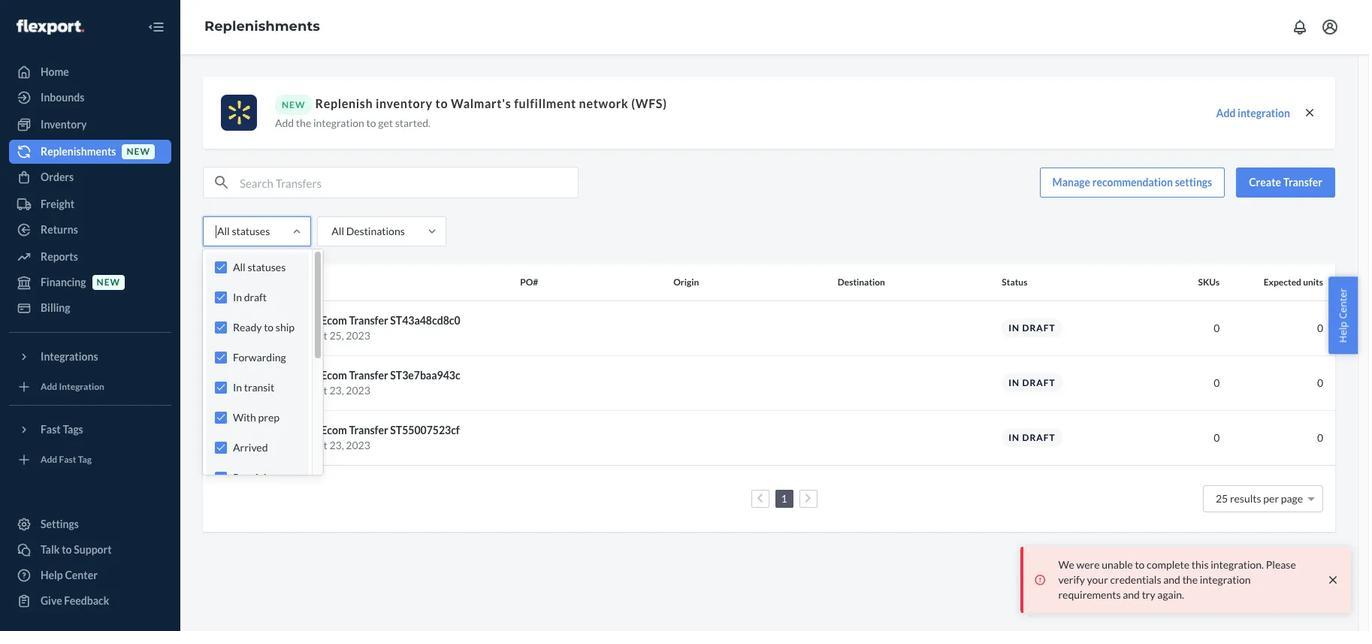 Task type: locate. For each thing, give the bounding box(es) containing it.
started.
[[395, 117, 431, 129]]

oct inside storage to ecom transfer st55007523cf created oct 23, 2023
[[310, 439, 328, 452]]

square image left in transit
[[215, 378, 227, 390]]

tag
[[78, 454, 92, 466]]

all
[[217, 225, 230, 238], [332, 225, 344, 238], [233, 261, 246, 274]]

1 vertical spatial 23,
[[330, 439, 344, 452]]

1 vertical spatial storage
[[271, 369, 307, 382]]

po#
[[520, 277, 539, 288]]

to up credentials
[[1136, 559, 1145, 571]]

2023 down storage to ecom transfer st3e7baa943c created oct 23, 2023
[[346, 439, 371, 452]]

square image left ready
[[215, 323, 227, 335]]

oct
[[310, 329, 328, 342], [310, 384, 328, 397], [310, 439, 328, 452]]

results
[[1231, 492, 1262, 505]]

1 vertical spatial help
[[41, 569, 63, 582]]

1 vertical spatial created
[[271, 384, 308, 397]]

chevron right image
[[805, 493, 812, 504]]

oct inside storage to ecom transfer st3e7baa943c created oct 23, 2023
[[310, 384, 328, 397]]

0 vertical spatial help
[[1337, 322, 1351, 343]]

1 vertical spatial help center
[[41, 569, 98, 582]]

orders link
[[9, 165, 171, 189]]

we
[[1059, 559, 1075, 571]]

2 2023 from the top
[[346, 384, 371, 397]]

1 horizontal spatial help
[[1337, 322, 1351, 343]]

created up forwarding
[[271, 329, 308, 342]]

0 vertical spatial storage
[[271, 314, 307, 327]]

storage for storage to ecom transfer st55007523cf
[[271, 424, 307, 436]]

integration
[[1238, 106, 1291, 119], [313, 117, 365, 129], [1200, 574, 1252, 586]]

in draft
[[233, 291, 267, 304], [1009, 322, 1056, 334], [1009, 377, 1056, 389], [1009, 432, 1056, 444]]

1
[[782, 492, 788, 505]]

0 vertical spatial oct
[[310, 329, 328, 342]]

0 vertical spatial created
[[271, 329, 308, 342]]

and
[[1164, 574, 1181, 586], [1123, 589, 1141, 602]]

help center button
[[1330, 277, 1359, 354]]

storage right ready
[[271, 314, 307, 327]]

add for add the integration to get started.
[[275, 117, 294, 129]]

2 vertical spatial ecom
[[321, 424, 347, 436]]

1 horizontal spatial new
[[127, 146, 150, 157]]

give feedback
[[41, 595, 109, 608]]

chevron left image
[[757, 493, 764, 504]]

this
[[1192, 559, 1209, 571]]

storage inside storage to ecom transfer st43a48cd8c0 created oct 25, 2023
[[271, 314, 307, 327]]

reports link
[[9, 245, 171, 269]]

open account menu image
[[1322, 18, 1340, 36]]

in for storage to ecom transfer st55007523cf
[[1009, 432, 1020, 444]]

and down credentials
[[1123, 589, 1141, 602]]

2 23, from the top
[[330, 439, 344, 452]]

feedback
[[64, 595, 109, 608]]

the inside we were unable to complete this integration. please verify your credentials and the integration requirements and try again.
[[1183, 574, 1198, 586]]

2 oct from the top
[[310, 384, 328, 397]]

oct right arrived
[[310, 439, 328, 452]]

2023
[[346, 329, 371, 342], [346, 384, 371, 397], [346, 439, 371, 452]]

transfer left st43a48cd8c0
[[349, 314, 388, 327]]

23, for st3e7baa943c
[[330, 384, 344, 397]]

0 horizontal spatial replenishments
[[41, 145, 116, 158]]

in for storage to ecom transfer st3e7baa943c
[[1009, 377, 1020, 389]]

23, down storage to ecom transfer st3e7baa943c created oct 23, 2023
[[330, 439, 344, 452]]

created down prep
[[271, 439, 308, 452]]

0 vertical spatial center
[[1337, 288, 1351, 319]]

2 square image from the top
[[215, 378, 227, 390]]

2023 right 25,
[[346, 329, 371, 342]]

transfer down storage to ecom transfer st43a48cd8c0 created oct 25, 2023
[[349, 369, 388, 382]]

2023 inside storage to ecom transfer st43a48cd8c0 created oct 25, 2023
[[346, 329, 371, 342]]

storage right with
[[271, 424, 307, 436]]

1 link
[[779, 492, 791, 505]]

2023 up storage to ecom transfer st55007523cf created oct 23, 2023
[[346, 384, 371, 397]]

try
[[1143, 589, 1156, 602]]

2 vertical spatial storage
[[271, 424, 307, 436]]

0 vertical spatial fast
[[41, 423, 61, 436]]

storage inside storage to ecom transfer st3e7baa943c created oct 23, 2023
[[271, 369, 307, 382]]

3 2023 from the top
[[346, 439, 371, 452]]

to right prep
[[309, 424, 319, 436]]

23, down 25,
[[330, 384, 344, 397]]

0 vertical spatial square image
[[215, 323, 227, 335]]

3 oct from the top
[[310, 439, 328, 452]]

storage inside storage to ecom transfer st55007523cf created oct 23, 2023
[[271, 424, 307, 436]]

2 ecom from the top
[[321, 369, 347, 382]]

ecom
[[321, 314, 347, 327], [321, 369, 347, 382], [321, 424, 347, 436]]

center inside button
[[1337, 288, 1351, 319]]

oct inside storage to ecom transfer st43a48cd8c0 created oct 25, 2023
[[310, 329, 328, 342]]

created inside storage to ecom transfer st55007523cf created oct 23, 2023
[[271, 439, 308, 452]]

0 vertical spatial new
[[127, 146, 150, 157]]

to left ship
[[264, 321, 274, 334]]

talk to support button
[[9, 538, 171, 562]]

to right ship
[[309, 314, 319, 327]]

transfer
[[1284, 176, 1323, 189], [349, 314, 388, 327], [349, 369, 388, 382], [349, 424, 388, 436]]

0 vertical spatial ecom
[[321, 314, 347, 327]]

st43a48cd8c0
[[390, 314, 461, 327]]

0 horizontal spatial the
[[296, 117, 311, 129]]

oct right transit
[[310, 384, 328, 397]]

fast inside add fast tag link
[[59, 454, 76, 466]]

skus
[[1199, 277, 1220, 288]]

2023 inside storage to ecom transfer st55007523cf created oct 23, 2023
[[346, 439, 371, 452]]

23, inside storage to ecom transfer st3e7baa943c created oct 23, 2023
[[330, 384, 344, 397]]

0 vertical spatial 23,
[[330, 384, 344, 397]]

ecom inside storage to ecom transfer st3e7baa943c created oct 23, 2023
[[321, 369, 347, 382]]

0 vertical spatial help center
[[1337, 288, 1351, 343]]

ecom down storage to ecom transfer st3e7baa943c created oct 23, 2023
[[321, 424, 347, 436]]

oct for storage to ecom transfer st3e7baa943c created oct 23, 2023
[[310, 384, 328, 397]]

replenishments
[[205, 18, 320, 35], [41, 145, 116, 158]]

1 vertical spatial center
[[65, 569, 98, 582]]

transfer inside storage to ecom transfer st43a48cd8c0 created oct 25, 2023
[[349, 314, 388, 327]]

draft
[[244, 291, 267, 304], [1023, 322, 1056, 334], [1023, 377, 1056, 389], [1023, 432, 1056, 444]]

1 horizontal spatial center
[[1337, 288, 1351, 319]]

new down reports link
[[97, 277, 120, 288]]

to right talk at bottom
[[62, 544, 72, 556]]

23, inside storage to ecom transfer st55007523cf created oct 23, 2023
[[330, 439, 344, 452]]

ecom for st43a48cd8c0
[[321, 314, 347, 327]]

with
[[233, 411, 256, 424]]

new up orders link
[[127, 146, 150, 157]]

add for add fast tag
[[41, 454, 57, 466]]

ecom down 25,
[[321, 369, 347, 382]]

integrations button
[[9, 345, 171, 369]]

25,
[[330, 329, 344, 342]]

ecom inside storage to ecom transfer st55007523cf created oct 23, 2023
[[321, 424, 347, 436]]

to inside button
[[62, 544, 72, 556]]

ecom inside storage to ecom transfer st43a48cd8c0 created oct 25, 2023
[[321, 314, 347, 327]]

ready
[[233, 321, 262, 334]]

transfer inside storage to ecom transfer st55007523cf created oct 23, 2023
[[349, 424, 388, 436]]

to left "get"
[[367, 117, 376, 129]]

transfer down storage to ecom transfer st3e7baa943c created oct 23, 2023
[[349, 424, 388, 436]]

created inside storage to ecom transfer st43a48cd8c0 created oct 25, 2023
[[271, 329, 308, 342]]

add inside button
[[1217, 106, 1236, 119]]

integration left close image
[[1238, 106, 1291, 119]]

the down new
[[296, 117, 311, 129]]

1 horizontal spatial the
[[1183, 574, 1198, 586]]

in
[[233, 291, 242, 304], [1009, 322, 1020, 334], [1009, 377, 1020, 389], [233, 381, 242, 394], [1009, 432, 1020, 444]]

1 horizontal spatial help center
[[1337, 288, 1351, 343]]

fast left the tags
[[41, 423, 61, 436]]

fast left tag
[[59, 454, 76, 466]]

2 horizontal spatial all
[[332, 225, 344, 238]]

1 oct from the top
[[310, 329, 328, 342]]

please
[[1267, 559, 1297, 571]]

2 vertical spatial 2023
[[346, 439, 371, 452]]

2023 for st3e7baa943c
[[346, 384, 371, 397]]

page
[[1282, 492, 1304, 505]]

2 created from the top
[[271, 384, 308, 397]]

transfer inside storage to ecom transfer st3e7baa943c created oct 23, 2023
[[349, 369, 388, 382]]

25 results per page
[[1217, 492, 1304, 505]]

prep
[[258, 411, 280, 424]]

0 horizontal spatial help
[[41, 569, 63, 582]]

2 vertical spatial oct
[[310, 439, 328, 452]]

0 vertical spatial and
[[1164, 574, 1181, 586]]

1 vertical spatial fast
[[59, 454, 76, 466]]

2 storage from the top
[[271, 369, 307, 382]]

square image
[[215, 323, 227, 335], [215, 378, 227, 390]]

created inside storage to ecom transfer st3e7baa943c created oct 23, 2023
[[271, 384, 308, 397]]

3 ecom from the top
[[321, 424, 347, 436]]

1 vertical spatial ecom
[[321, 369, 347, 382]]

1 horizontal spatial and
[[1164, 574, 1181, 586]]

storage
[[271, 314, 307, 327], [271, 369, 307, 382], [271, 424, 307, 436]]

to
[[436, 96, 448, 111], [367, 117, 376, 129], [309, 314, 319, 327], [264, 321, 274, 334], [309, 369, 319, 382], [309, 424, 319, 436], [62, 544, 72, 556], [1136, 559, 1145, 571]]

replenish
[[315, 96, 373, 111]]

close image
[[1303, 105, 1318, 120]]

0 vertical spatial 2023
[[346, 329, 371, 342]]

1 vertical spatial 2023
[[346, 384, 371, 397]]

expected
[[1264, 277, 1302, 288]]

orders
[[41, 171, 74, 183]]

ship
[[276, 321, 295, 334]]

1 2023 from the top
[[346, 329, 371, 342]]

to inside we were unable to complete this integration. please verify your credentials and the integration requirements and try again.
[[1136, 559, 1145, 571]]

status
[[1002, 277, 1028, 288]]

created up prep
[[271, 384, 308, 397]]

in for storage to ecom transfer st43a48cd8c0
[[1009, 322, 1020, 334]]

home link
[[9, 60, 171, 84]]

1 horizontal spatial replenishments
[[205, 18, 320, 35]]

created for storage to ecom transfer st3e7baa943c created oct 23, 2023
[[271, 384, 308, 397]]

manage recommendation settings link
[[1040, 168, 1226, 198]]

3 created from the top
[[271, 439, 308, 452]]

0 horizontal spatial new
[[97, 277, 120, 288]]

storage for storage to ecom transfer st3e7baa943c
[[271, 369, 307, 382]]

3 storage from the top
[[271, 424, 307, 436]]

to right transit
[[309, 369, 319, 382]]

1 23, from the top
[[330, 384, 344, 397]]

new for replenishments
[[127, 146, 150, 157]]

transfer right create at the right top of the page
[[1284, 176, 1323, 189]]

the down this
[[1183, 574, 1198, 586]]

to inside storage to ecom transfer st3e7baa943c created oct 23, 2023
[[309, 369, 319, 382]]

ecom up 25,
[[321, 314, 347, 327]]

2023 inside storage to ecom transfer st3e7baa943c created oct 23, 2023
[[346, 384, 371, 397]]

2 vertical spatial created
[[271, 439, 308, 452]]

all statuses
[[217, 225, 270, 238], [233, 261, 286, 274]]

ecom for st55007523cf
[[321, 424, 347, 436]]

manage
[[1053, 176, 1091, 189]]

0 horizontal spatial all
[[217, 225, 230, 238]]

origin
[[674, 277, 699, 288]]

add integration
[[41, 382, 104, 393]]

oct for storage to ecom transfer st43a48cd8c0 created oct 25, 2023
[[310, 329, 328, 342]]

1 vertical spatial the
[[1183, 574, 1198, 586]]

1 vertical spatial oct
[[310, 384, 328, 397]]

integration down integration.
[[1200, 574, 1252, 586]]

oct left 25,
[[310, 329, 328, 342]]

1 vertical spatial square image
[[215, 378, 227, 390]]

add for add integration
[[41, 382, 57, 393]]

0 horizontal spatial center
[[65, 569, 98, 582]]

1 created from the top
[[271, 329, 308, 342]]

inbounds link
[[9, 86, 171, 110]]

created for storage to ecom transfer st43a48cd8c0 created oct 25, 2023
[[271, 329, 308, 342]]

square image
[[215, 433, 227, 445]]

ready to ship
[[233, 321, 295, 334]]

draft for storage to ecom transfer st3e7baa943c
[[1023, 377, 1056, 389]]

create transfer
[[1250, 176, 1323, 189]]

oct for storage to ecom transfer st55007523cf created oct 23, 2023
[[310, 439, 328, 452]]

add inside "link"
[[41, 382, 57, 393]]

storage down forwarding
[[271, 369, 307, 382]]

1 vertical spatial all statuses
[[233, 261, 286, 274]]

1 storage from the top
[[271, 314, 307, 327]]

1 ecom from the top
[[321, 314, 347, 327]]

were
[[1077, 559, 1100, 571]]

1 vertical spatial and
[[1123, 589, 1141, 602]]

the
[[296, 117, 311, 129], [1183, 574, 1198, 586]]

and up again.
[[1164, 574, 1181, 586]]

all destinations
[[332, 225, 405, 238]]

integration.
[[1211, 559, 1265, 571]]

fast tags button
[[9, 418, 171, 442]]

new
[[127, 146, 150, 157], [97, 277, 120, 288]]

talk to support
[[41, 544, 112, 556]]

returns link
[[9, 218, 171, 242]]

1 vertical spatial new
[[97, 277, 120, 288]]

25
[[1217, 492, 1229, 505]]

25 results per page option
[[1217, 492, 1304, 505]]

integration down replenish
[[313, 117, 365, 129]]

1 square image from the top
[[215, 323, 227, 335]]

1 horizontal spatial all
[[233, 261, 246, 274]]

Search Transfers text field
[[240, 168, 578, 198]]



Task type: vqa. For each thing, say whether or not it's contained in the screenshot.
Orders
yes



Task type: describe. For each thing, give the bounding box(es) containing it.
create transfer button
[[1237, 168, 1336, 198]]

transfer inside button
[[1284, 176, 1323, 189]]

0 horizontal spatial and
[[1123, 589, 1141, 602]]

with prep
[[233, 411, 280, 424]]

new
[[282, 99, 306, 111]]

close navigation image
[[147, 18, 165, 36]]

inventory
[[41, 118, 87, 131]]

manage recommendation settings button
[[1040, 168, 1226, 198]]

0 vertical spatial replenishments
[[205, 18, 320, 35]]

returns
[[41, 223, 78, 236]]

fulfillment
[[514, 96, 577, 111]]

shipment
[[247, 277, 285, 288]]

give
[[41, 595, 62, 608]]

to inside storage to ecom transfer st43a48cd8c0 created oct 25, 2023
[[309, 314, 319, 327]]

draft for storage to ecom transfer st55007523cf
[[1023, 432, 1056, 444]]

requirements
[[1059, 589, 1121, 602]]

help center inside button
[[1337, 288, 1351, 343]]

expected units
[[1264, 277, 1324, 288]]

financing
[[41, 276, 86, 289]]

complete
[[1147, 559, 1190, 571]]

inbounds
[[41, 91, 84, 104]]

fast inside fast tags 'dropdown button'
[[41, 423, 61, 436]]

get
[[378, 117, 393, 129]]

0 vertical spatial statuses
[[232, 225, 270, 238]]

replenish inventory to walmart's fulfillment network (wfs)
[[315, 96, 667, 111]]

1 vertical spatial replenishments
[[41, 145, 116, 158]]

in draft for storage to ecom transfer st55007523cf created oct 23, 2023
[[1009, 432, 1056, 444]]

storage for storage to ecom transfer st43a48cd8c0
[[271, 314, 307, 327]]

arrived
[[233, 441, 268, 454]]

verify
[[1059, 574, 1086, 586]]

integrations
[[41, 350, 98, 363]]

destinations
[[346, 225, 405, 238]]

we were unable to complete this integration. please verify your credentials and the integration requirements and try again.
[[1059, 559, 1297, 602]]

network
[[579, 96, 629, 111]]

add integration link
[[9, 375, 171, 399]]

flexport logo image
[[17, 19, 84, 34]]

settings
[[1176, 176, 1213, 189]]

transfer for st55007523cf
[[349, 424, 388, 436]]

transfer for st43a48cd8c0
[[349, 314, 388, 327]]

transit
[[244, 381, 275, 394]]

(wfs)
[[632, 96, 667, 111]]

add fast tag link
[[9, 448, 171, 472]]

st55007523cf
[[390, 424, 460, 436]]

inventory
[[376, 96, 433, 111]]

give feedback button
[[9, 589, 171, 614]]

ecom for st3e7baa943c
[[321, 369, 347, 382]]

receiving
[[233, 471, 278, 484]]

settings link
[[9, 513, 171, 537]]

add integration
[[1217, 106, 1291, 119]]

forwarding
[[233, 351, 286, 364]]

walmart's
[[451, 96, 512, 111]]

again.
[[1158, 589, 1185, 602]]

fast tags
[[41, 423, 83, 436]]

new for financing
[[97, 277, 120, 288]]

2023 for st55007523cf
[[346, 439, 371, 452]]

recommendation
[[1093, 176, 1174, 189]]

created for storage to ecom transfer st55007523cf created oct 23, 2023
[[271, 439, 308, 452]]

help inside button
[[1337, 322, 1351, 343]]

credentials
[[1111, 574, 1162, 586]]

close toast image
[[1326, 573, 1341, 588]]

add for add integration
[[1217, 106, 1236, 119]]

23, for st55007523cf
[[330, 439, 344, 452]]

storage to ecom transfer st43a48cd8c0 created oct 25, 2023
[[271, 314, 461, 342]]

in draft for storage to ecom transfer st43a48cd8c0 created oct 25, 2023
[[1009, 322, 1056, 334]]

settings
[[41, 518, 79, 531]]

home
[[41, 65, 69, 78]]

draft for storage to ecom transfer st43a48cd8c0
[[1023, 322, 1056, 334]]

add integration button
[[1217, 106, 1291, 121]]

per
[[1264, 492, 1280, 505]]

create
[[1250, 176, 1282, 189]]

your
[[1088, 574, 1109, 586]]

manage recommendation settings
[[1053, 176, 1213, 189]]

add fast tag
[[41, 454, 92, 466]]

inventory link
[[9, 113, 171, 137]]

tags
[[63, 423, 83, 436]]

destination
[[838, 277, 886, 288]]

integration inside button
[[1238, 106, 1291, 119]]

in transit
[[233, 381, 275, 394]]

transfer for st3e7baa943c
[[349, 369, 388, 382]]

square image for created oct 25, 2023
[[215, 323, 227, 335]]

in draft for storage to ecom transfer st3e7baa943c created oct 23, 2023
[[1009, 377, 1056, 389]]

help center link
[[9, 564, 171, 588]]

2023 for st43a48cd8c0
[[346, 329, 371, 342]]

freight
[[41, 198, 74, 211]]

storage to ecom transfer st3e7baa943c created oct 23, 2023
[[271, 369, 461, 397]]

support
[[74, 544, 112, 556]]

square image for created oct 23, 2023
[[215, 378, 227, 390]]

1 vertical spatial statuses
[[248, 261, 286, 274]]

open notifications image
[[1292, 18, 1310, 36]]

freight link
[[9, 192, 171, 217]]

replenishments link
[[205, 18, 320, 35]]

unable
[[1102, 559, 1134, 571]]

billing
[[41, 302, 70, 314]]

to inside storage to ecom transfer st55007523cf created oct 23, 2023
[[309, 424, 319, 436]]

integration inside we were unable to complete this integration. please verify your credentials and the integration requirements and try again.
[[1200, 574, 1252, 586]]

add the integration to get started.
[[275, 117, 431, 129]]

0 vertical spatial the
[[296, 117, 311, 129]]

0 vertical spatial all statuses
[[217, 225, 270, 238]]

units
[[1304, 277, 1324, 288]]

talk
[[41, 544, 60, 556]]

storage to ecom transfer st55007523cf created oct 23, 2023
[[271, 424, 460, 452]]

reports
[[41, 250, 78, 263]]

to right inventory
[[436, 96, 448, 111]]

st3e7baa943c
[[390, 369, 461, 382]]

0 horizontal spatial help center
[[41, 569, 98, 582]]



